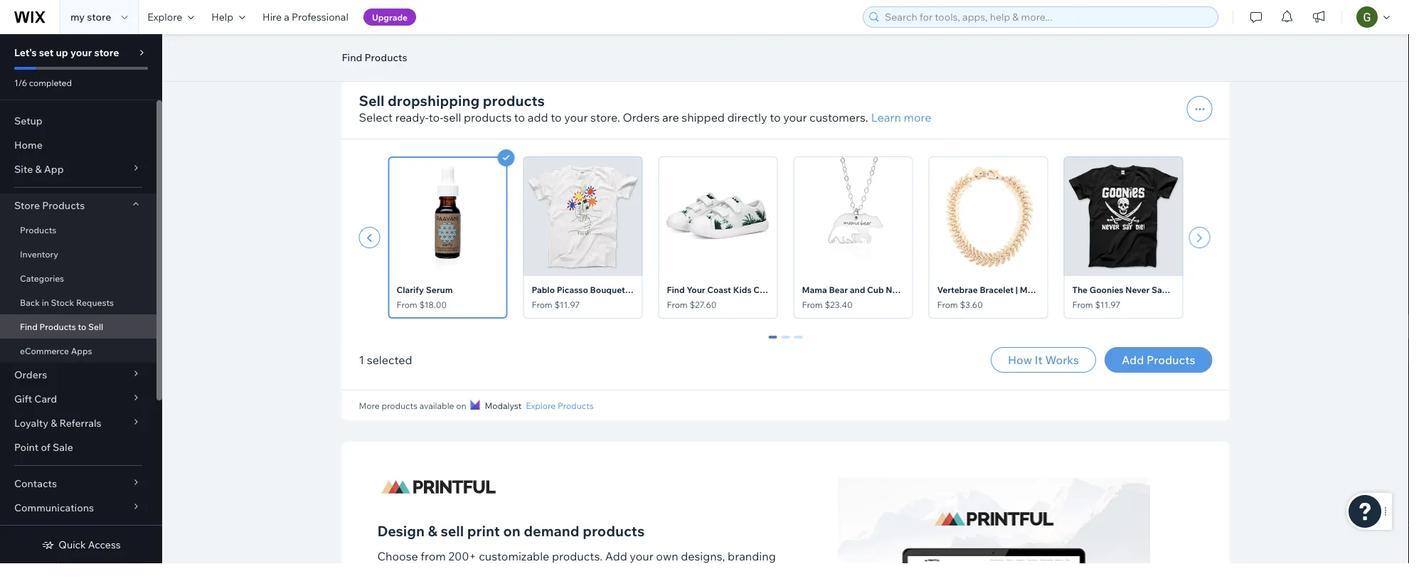 Task type: vqa. For each thing, say whether or not it's contained in the screenshot.
the middle &
yes



Task type: locate. For each thing, give the bounding box(es) containing it.
0 vertical spatial modalyst link
[[471, 36, 522, 49]]

find inside button
[[342, 51, 362, 64]]

to-
[[429, 110, 444, 125]]

1 vertical spatial find
[[20, 321, 38, 332]]

1 left selected at the left bottom
[[359, 353, 365, 367]]

2 from $11.97 from the left
[[1073, 300, 1121, 310]]

1 vertical spatial explore products link
[[526, 399, 594, 412]]

orders up the gift card on the bottom left of page
[[14, 369, 47, 381]]

1 vertical spatial modalyst link
[[471, 399, 522, 412]]

your left customers.
[[784, 110, 807, 125]]

your inside choose from 200+ customizable products. add your own designs, branding
[[630, 549, 654, 564]]

to up apps
[[78, 321, 86, 332]]

shipped
[[682, 110, 725, 125]]

0 vertical spatial sell
[[359, 91, 385, 109]]

2 modalyst link from the top
[[471, 399, 522, 412]]

3 from from the left
[[667, 300, 688, 310]]

1 vertical spatial sell
[[441, 522, 464, 540]]

2
[[796, 336, 802, 349]]

more
[[904, 110, 932, 125]]

2 from from the left
[[532, 300, 553, 310]]

add inside choose from 200+ customizable products. add your own designs, branding
[[605, 549, 628, 564]]

1 vertical spatial 1
[[359, 353, 365, 367]]

mama
[[802, 285, 827, 295]]

0 vertical spatial explore products link
[[526, 36, 594, 49]]

1 $11.97 from the left
[[555, 300, 580, 310]]

products inside popup button
[[42, 199, 85, 212]]

200+
[[449, 549, 477, 564]]

2 modalyst from the top
[[485, 400, 522, 411]]

1 horizontal spatial 1
[[783, 336, 789, 349]]

explore
[[148, 11, 182, 23], [526, 37, 556, 48], [526, 400, 556, 411]]

from inside mama bear and cub necklace from $23.40
[[802, 300, 823, 310]]

point of sale link
[[0, 436, 157, 460]]

& up from
[[428, 522, 438, 540]]

customers.
[[810, 110, 869, 125]]

0 horizontal spatial find
[[20, 321, 38, 332]]

select
[[359, 110, 393, 125]]

from
[[421, 549, 446, 564]]

products for first explore products link from the top
[[558, 37, 594, 48]]

1 vertical spatial explore products
[[526, 400, 594, 411]]

1 horizontal spatial sell
[[359, 91, 385, 109]]

explore products for 2nd explore products link from the top of the page
[[526, 400, 594, 411]]

stock
[[51, 297, 74, 308]]

2 explore products from the top
[[526, 400, 594, 411]]

& for site
[[35, 163, 42, 175]]

necklace
[[886, 285, 924, 295]]

design & sell print on demand products
[[378, 522, 645, 540]]

app
[[44, 163, 64, 175]]

1 vertical spatial sell
[[88, 321, 103, 332]]

2 horizontal spatial &
[[428, 522, 438, 540]]

1 vertical spatial on
[[456, 400, 467, 411]]

1 vertical spatial orders
[[14, 369, 47, 381]]

site
[[14, 163, 33, 175]]

my store
[[70, 11, 111, 23]]

4 from from the left
[[802, 300, 823, 310]]

sell inside sell dropshipping products select ready-to-sell products to add to your store. orders are shipped directly to your customers. learn more
[[359, 91, 385, 109]]

sell down the dropshipping
[[444, 110, 461, 125]]

inventory link
[[0, 242, 157, 266]]

vertebrae bracelet | more colors available from $3.60
[[938, 285, 1110, 310]]

$27.60
[[690, 300, 717, 310]]

find down back on the bottom of the page
[[20, 321, 38, 332]]

how
[[1008, 353, 1033, 367]]

store
[[14, 199, 40, 212]]

site & app button
[[0, 157, 157, 181]]

1 horizontal spatial from $11.97
[[1073, 300, 1121, 310]]

ecommerce
[[20, 346, 69, 356]]

0 vertical spatial add
[[1122, 353, 1145, 367]]

more up find products
[[359, 37, 380, 48]]

bear
[[829, 285, 848, 295]]

1 vertical spatial add
[[605, 549, 628, 564]]

products for find products button
[[365, 51, 407, 64]]

your
[[70, 46, 92, 59], [564, 110, 588, 125], [784, 110, 807, 125], [630, 549, 654, 564]]

$23.40
[[825, 300, 853, 310]]

works
[[1046, 353, 1080, 367]]

store products
[[14, 199, 85, 212]]

mama bear and cub necklace from $23.40
[[802, 285, 924, 310]]

your right up
[[70, 46, 92, 59]]

1 available from the top
[[420, 37, 454, 48]]

sell
[[444, 110, 461, 125], [441, 522, 464, 540]]

your left own
[[630, 549, 654, 564]]

let's set up your store
[[14, 46, 119, 59]]

1 from $11.97 from the left
[[532, 300, 580, 310]]

& inside popup button
[[35, 163, 42, 175]]

add right works
[[1122, 353, 1145, 367]]

store right my
[[87, 11, 111, 23]]

explore products
[[526, 37, 594, 48], [526, 400, 594, 411]]

0 1 2
[[770, 336, 802, 349]]

products down selected at the left bottom
[[382, 400, 418, 411]]

from
[[397, 300, 418, 310], [532, 300, 553, 310], [667, 300, 688, 310], [802, 300, 823, 310], [938, 300, 958, 310], [1073, 300, 1094, 310]]

products link
[[0, 218, 157, 242]]

back in stock requests link
[[0, 290, 157, 315]]

0 vertical spatial 1
[[783, 336, 789, 349]]

1 vertical spatial modalyst
[[485, 400, 522, 411]]

in
[[42, 297, 49, 308]]

sell
[[359, 91, 385, 109], [88, 321, 103, 332]]

orders left are
[[623, 110, 660, 125]]

1 explore products link from the top
[[526, 36, 594, 49]]

2 vertical spatial explore
[[526, 400, 556, 411]]

upgrade button
[[364, 9, 416, 26]]

2 vertical spatial &
[[428, 522, 438, 540]]

1 horizontal spatial find
[[342, 51, 362, 64]]

site & app
[[14, 163, 64, 175]]

5 from from the left
[[938, 300, 958, 310]]

0 horizontal spatial 1
[[359, 353, 365, 367]]

2 available from the top
[[420, 400, 454, 411]]

orders inside popup button
[[14, 369, 47, 381]]

1/6
[[14, 77, 27, 88]]

& for loyalty
[[51, 417, 57, 430]]

set
[[39, 46, 54, 59]]

1 more products available on from the top
[[359, 37, 467, 48]]

sell up select
[[359, 91, 385, 109]]

available
[[420, 37, 454, 48], [420, 400, 454, 411]]

1 vertical spatial explore
[[526, 37, 556, 48]]

store down my store
[[94, 46, 119, 59]]

1 from from the left
[[397, 300, 418, 310]]

categories
[[20, 273, 64, 284]]

find for find products
[[342, 51, 362, 64]]

& for design
[[428, 522, 438, 540]]

products up add
[[483, 91, 545, 109]]

more down 1 selected
[[359, 400, 380, 411]]

from inside vertebrae bracelet | more colors available from $3.60
[[938, 300, 958, 310]]

a
[[284, 11, 290, 23]]

0 horizontal spatial &
[[35, 163, 42, 175]]

0 vertical spatial &
[[35, 163, 42, 175]]

1 vertical spatial more
[[1020, 285, 1042, 295]]

sell up the 200+
[[441, 522, 464, 540]]

setup
[[14, 115, 43, 127]]

1 horizontal spatial orders
[[623, 110, 660, 125]]

serum
[[426, 285, 453, 295]]

0 horizontal spatial $11.97
[[555, 300, 580, 310]]

products
[[382, 37, 418, 48], [483, 91, 545, 109], [464, 110, 512, 125], [382, 400, 418, 411], [583, 522, 645, 540]]

0 vertical spatial modalyst
[[485, 37, 522, 48]]

0 horizontal spatial orders
[[14, 369, 47, 381]]

1 vertical spatial more products available on
[[359, 400, 467, 411]]

1 vertical spatial available
[[420, 400, 454, 411]]

& right site
[[35, 163, 42, 175]]

sell inside sidebar element
[[88, 321, 103, 332]]

available for 2nd explore products link from the top of the page's modalyst link
[[420, 400, 454, 411]]

of
[[41, 441, 50, 454]]

find inside sidebar element
[[20, 321, 38, 332]]

modalyst link for 2nd explore products link from the top of the page
[[471, 399, 522, 412]]

access
[[88, 539, 121, 551]]

1 horizontal spatial &
[[51, 417, 57, 430]]

0 vertical spatial find
[[342, 51, 362, 64]]

& inside dropdown button
[[51, 417, 57, 430]]

1 vertical spatial &
[[51, 417, 57, 430]]

gift card
[[14, 393, 57, 405]]

my
[[70, 11, 85, 23]]

your inside sidebar element
[[70, 46, 92, 59]]

more
[[359, 37, 380, 48], [1020, 285, 1042, 295], [359, 400, 380, 411]]

&
[[35, 163, 42, 175], [51, 417, 57, 430], [428, 522, 438, 540]]

add
[[1122, 353, 1145, 367], [605, 549, 628, 564]]

to right add
[[551, 110, 562, 125]]

more products available on for 2nd explore products link from the top of the page's modalyst link
[[359, 400, 467, 411]]

1 horizontal spatial $11.97
[[1096, 300, 1121, 310]]

products.
[[552, 549, 603, 564]]

0 vertical spatial more
[[359, 37, 380, 48]]

modalyst for 2nd explore products link from the top of the page
[[485, 400, 522, 411]]

gift
[[14, 393, 32, 405]]

find down professional
[[342, 51, 362, 64]]

add products button
[[1105, 347, 1213, 373]]

up
[[56, 46, 68, 59]]

add right the products.
[[605, 549, 628, 564]]

store
[[87, 11, 111, 23], [94, 46, 119, 59]]

1 explore products from the top
[[526, 37, 594, 48]]

0 vertical spatial orders
[[623, 110, 660, 125]]

hire a professional
[[263, 11, 349, 23]]

more products available on down selected at the left bottom
[[359, 400, 467, 411]]

clarify
[[397, 285, 424, 295]]

2 more products available on from the top
[[359, 400, 467, 411]]

0 horizontal spatial sell
[[88, 321, 103, 332]]

explore for 2nd explore products link from the top of the page's modalyst link
[[526, 400, 556, 411]]

1 modalyst from the top
[[485, 37, 522, 48]]

0 vertical spatial more products available on
[[359, 37, 467, 48]]

2 vertical spatial on
[[503, 522, 521, 540]]

sale
[[53, 441, 73, 454]]

modalyst link for first explore products link from the top
[[471, 36, 522, 49]]

products for 2nd explore products link from the top of the page
[[558, 400, 594, 411]]

own
[[656, 549, 679, 564]]

0 vertical spatial available
[[420, 37, 454, 48]]

1 horizontal spatial add
[[1122, 353, 1145, 367]]

$11.97
[[555, 300, 580, 310], [1096, 300, 1121, 310]]

add inside button
[[1122, 353, 1145, 367]]

0 vertical spatial on
[[456, 37, 467, 48]]

sell down requests
[[88, 321, 103, 332]]

find
[[342, 51, 362, 64], [20, 321, 38, 332]]

1 right 0
[[783, 336, 789, 349]]

0 horizontal spatial add
[[605, 549, 628, 564]]

0 vertical spatial sell
[[444, 110, 461, 125]]

products
[[558, 37, 594, 48], [365, 51, 407, 64], [42, 199, 85, 212], [20, 225, 57, 235], [39, 321, 76, 332], [1147, 353, 1196, 367], [558, 400, 594, 411]]

1 vertical spatial store
[[94, 46, 119, 59]]

more right |
[[1020, 285, 1042, 295]]

store inside sidebar element
[[94, 46, 119, 59]]

from inside clarify serum from $18.00
[[397, 300, 418, 310]]

0 horizontal spatial from $11.97
[[532, 300, 580, 310]]

2 explore products link from the top
[[526, 399, 594, 412]]

2 vertical spatial more
[[359, 400, 380, 411]]

1 modalyst link from the top
[[471, 36, 522, 49]]

0 vertical spatial explore products
[[526, 37, 594, 48]]

more products available on down upgrade
[[359, 37, 467, 48]]

& right loyalty
[[51, 417, 57, 430]]



Task type: describe. For each thing, give the bounding box(es) containing it.
point
[[14, 441, 39, 454]]

customizable
[[479, 549, 550, 564]]

store products button
[[0, 194, 157, 218]]

|
[[1016, 285, 1018, 295]]

1/6 completed
[[14, 77, 72, 88]]

products up the products.
[[583, 522, 645, 540]]

more for first explore products link from the top
[[359, 37, 380, 48]]

to inside find products to sell link
[[78, 321, 86, 332]]

add
[[528, 110, 548, 125]]

help button
[[203, 0, 254, 34]]

apps
[[71, 346, 92, 356]]

print
[[467, 522, 500, 540]]

hire a professional link
[[254, 0, 357, 34]]

and
[[850, 285, 866, 295]]

setup link
[[0, 109, 157, 133]]

learn
[[872, 110, 902, 125]]

orders inside sell dropshipping products select ready-to-sell products to add to your store. orders are shipped directly to your customers. learn more
[[623, 110, 660, 125]]

products left add
[[464, 110, 512, 125]]

modalyst for first explore products link from the top
[[485, 37, 522, 48]]

more for 2nd explore products link from the top of the page
[[359, 400, 380, 411]]

available
[[1072, 285, 1110, 295]]

point of sale
[[14, 441, 73, 454]]

$18.00
[[419, 300, 447, 310]]

communications button
[[0, 496, 157, 520]]

to right directly
[[770, 110, 781, 125]]

your left "store."
[[564, 110, 588, 125]]

quick access
[[59, 539, 121, 551]]

home link
[[0, 133, 157, 157]]

clarify serum from $18.00
[[397, 285, 453, 310]]

sidebar element
[[0, 34, 162, 564]]

ready-
[[395, 110, 429, 125]]

sell dropshipping products select ready-to-sell products to add to your store. orders are shipped directly to your customers. learn more
[[359, 91, 932, 125]]

let's
[[14, 46, 37, 59]]

vertebrae
[[938, 285, 978, 295]]

quick
[[59, 539, 86, 551]]

professional
[[292, 11, 349, 23]]

ecommerce apps link
[[0, 339, 157, 363]]

bracelet
[[980, 285, 1014, 295]]

branding
[[728, 549, 776, 564]]

on for modalyst link associated with first explore products link from the top
[[456, 37, 467, 48]]

colors
[[1044, 285, 1071, 295]]

hire
[[263, 11, 282, 23]]

upgrade
[[372, 12, 408, 22]]

back in stock requests
[[20, 297, 114, 308]]

find for find products to sell
[[20, 321, 38, 332]]

products for find products to sell link
[[39, 321, 76, 332]]

Search for tools, apps, help & more... field
[[881, 7, 1214, 27]]

designs,
[[681, 549, 726, 564]]

products for store products popup button
[[42, 199, 85, 212]]

design
[[378, 522, 425, 540]]

find products to sell
[[20, 321, 103, 332]]

0 vertical spatial store
[[87, 11, 111, 23]]

selected
[[367, 353, 413, 367]]

orders button
[[0, 363, 157, 387]]

find products
[[342, 51, 407, 64]]

loyalty
[[14, 417, 48, 430]]

requests
[[76, 297, 114, 308]]

from $27.60
[[667, 300, 717, 310]]

add products
[[1122, 353, 1196, 367]]

directly
[[728, 110, 768, 125]]

how it works
[[1008, 353, 1080, 367]]

dropshipping
[[388, 91, 480, 109]]

store.
[[591, 110, 620, 125]]

products down upgrade
[[382, 37, 418, 48]]

$3.60
[[960, 300, 983, 310]]

on for 2nd explore products link from the top of the page's modalyst link
[[456, 400, 467, 411]]

more inside vertebrae bracelet | more colors available from $3.60
[[1020, 285, 1042, 295]]

available for modalyst link associated with first explore products link from the top
[[420, 37, 454, 48]]

it
[[1035, 353, 1043, 367]]

communications
[[14, 502, 94, 514]]

inventory
[[20, 249, 58, 259]]

completed
[[29, 77, 72, 88]]

6 from from the left
[[1073, 300, 1094, 310]]

referrals
[[59, 417, 101, 430]]

0 vertical spatial explore
[[148, 11, 182, 23]]

explore for modalyst link associated with first explore products link from the top
[[526, 37, 556, 48]]

0
[[770, 336, 776, 349]]

card
[[34, 393, 57, 405]]

are
[[663, 110, 679, 125]]

quick access button
[[42, 539, 121, 552]]

pf logo color black 2 svg image
[[378, 478, 500, 497]]

cub
[[868, 285, 884, 295]]

contacts
[[14, 478, 57, 490]]

2 $11.97 from the left
[[1096, 300, 1121, 310]]

sell inside sell dropshipping products select ready-to-sell products to add to your store. orders are shipped directly to your customers. learn more
[[444, 110, 461, 125]]

to left add
[[514, 110, 525, 125]]

demand
[[524, 522, 580, 540]]

explore products for first explore products link from the top
[[526, 37, 594, 48]]

more products available on for modalyst link associated with first explore products link from the top
[[359, 37, 467, 48]]

products for add products button
[[1147, 353, 1196, 367]]

gift card button
[[0, 387, 157, 411]]

find products to sell link
[[0, 315, 157, 339]]

learn more link
[[872, 109, 932, 126]]

home
[[14, 139, 43, 151]]



